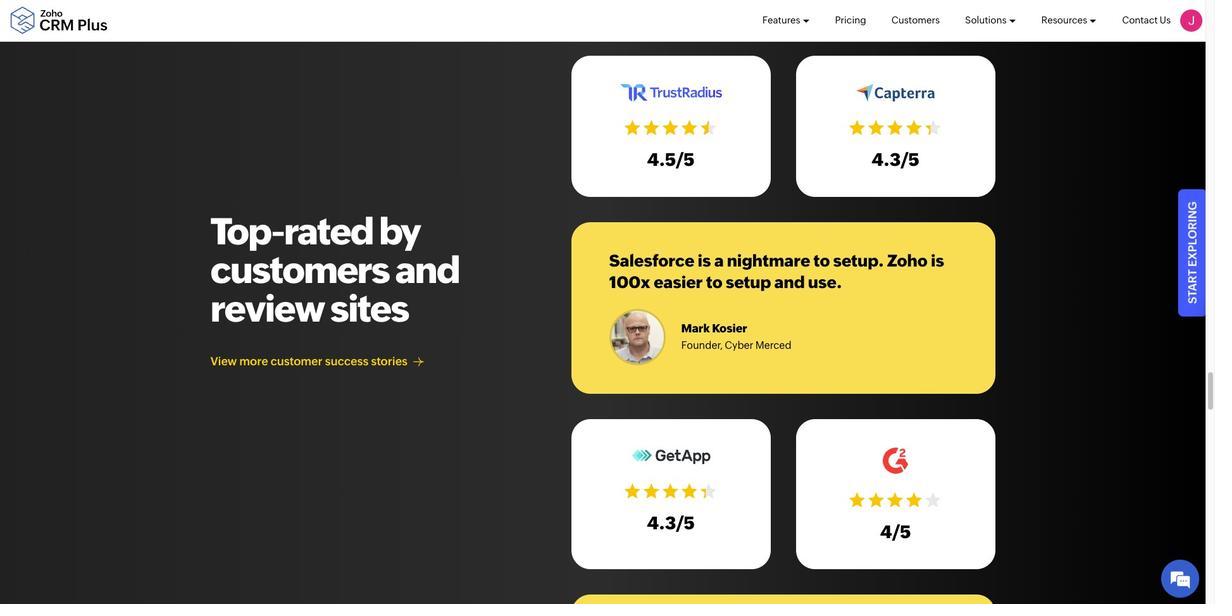 Task type: locate. For each thing, give the bounding box(es) containing it.
1 horizontal spatial and
[[775, 273, 805, 292]]

is right zoho
[[931, 252, 945, 271]]

0 horizontal spatial 4.3 /5
[[647, 513, 695, 533]]

1 horizontal spatial to
[[814, 252, 830, 271]]

4.3
[[872, 150, 901, 170], [647, 513, 676, 533]]

4.3 /5
[[872, 150, 920, 170], [647, 513, 695, 533]]

success
[[325, 355, 369, 368]]

pricing link
[[835, 0, 867, 41]]

zoho crmplus logo image
[[9, 7, 108, 35]]

1 horizontal spatial is
[[931, 252, 945, 271]]

0 horizontal spatial and
[[395, 249, 459, 291]]

/5
[[676, 150, 695, 170], [901, 150, 920, 170], [676, 513, 695, 533], [892, 522, 911, 542]]

1 vertical spatial 4.3 /5
[[647, 513, 695, 533]]

0 horizontal spatial to
[[706, 273, 723, 292]]

0 horizontal spatial 4.3
[[647, 513, 676, 533]]

1 horizontal spatial 4.3 /5
[[872, 150, 920, 170]]

to down a
[[706, 273, 723, 292]]

0 horizontal spatial is
[[698, 252, 711, 271]]

us
[[1160, 15, 1171, 25]]

nightmare
[[727, 252, 811, 271]]

merced
[[756, 340, 792, 352]]

and inside top-rated by customers and review sites
[[395, 249, 459, 291]]

use.
[[808, 273, 842, 292]]

view more customer success stories link
[[211, 354, 428, 369]]

cyber
[[725, 340, 754, 352]]

0 vertical spatial to
[[814, 252, 830, 271]]

top-rated by customers and review sites
[[211, 211, 459, 330]]

contact
[[1123, 15, 1158, 25]]

is left a
[[698, 252, 711, 271]]

salesforce is a nightmare to setup. zoho is 100x easier to setup and use.
[[609, 252, 945, 292]]

and
[[395, 249, 459, 291], [775, 273, 805, 292]]

solutions
[[966, 15, 1007, 25]]

start exploring
[[1186, 202, 1199, 304]]

rated
[[284, 211, 373, 253]]

top-
[[211, 211, 284, 253]]

a
[[715, 252, 724, 271]]

by
[[379, 211, 421, 253]]

to
[[814, 252, 830, 271], [706, 273, 723, 292]]

4
[[880, 522, 892, 542]]

1 is from the left
[[698, 252, 711, 271]]

to up use.
[[814, 252, 830, 271]]

setup
[[726, 273, 771, 292]]

mark kosier founder, cyber merced
[[682, 322, 792, 352]]

2 is from the left
[[931, 252, 945, 271]]

view
[[211, 355, 237, 368]]

sites
[[330, 288, 409, 330]]

pricing
[[835, 15, 867, 25]]

more
[[240, 355, 268, 368]]

0 vertical spatial 4.3
[[872, 150, 901, 170]]

4 /5
[[880, 522, 911, 542]]

james peterson image
[[1181, 9, 1203, 32]]

is
[[698, 252, 711, 271], [931, 252, 945, 271]]



Task type: vqa. For each thing, say whether or not it's contained in the screenshot.
the I
no



Task type: describe. For each thing, give the bounding box(es) containing it.
exploring
[[1186, 202, 1199, 267]]

salesforce
[[609, 252, 695, 271]]

1 vertical spatial to
[[706, 273, 723, 292]]

customers
[[892, 15, 940, 25]]

mark
[[682, 322, 710, 335]]

4.5
[[647, 150, 676, 170]]

contact us link
[[1123, 0, 1171, 41]]

features
[[763, 15, 801, 25]]

0 vertical spatial 4.3 /5
[[872, 150, 920, 170]]

start
[[1186, 269, 1199, 304]]

kosier
[[712, 322, 748, 335]]

resources link
[[1042, 0, 1097, 41]]

contact us
[[1123, 15, 1171, 25]]

1 vertical spatial 4.3
[[647, 513, 676, 533]]

zoho
[[888, 252, 928, 271]]

easier
[[654, 273, 703, 292]]

customers link
[[892, 0, 940, 41]]

stories
[[371, 355, 408, 368]]

review
[[211, 288, 324, 330]]

1 horizontal spatial 4.3
[[872, 150, 901, 170]]

and inside salesforce is a nightmare to setup. zoho is 100x easier to setup and use.
[[775, 273, 805, 292]]

features link
[[763, 0, 810, 41]]

founder,
[[682, 340, 723, 352]]

view more customer success stories
[[211, 355, 408, 368]]

solutions link
[[966, 0, 1017, 41]]

setup.
[[834, 252, 884, 271]]

resources
[[1042, 15, 1088, 25]]

customer
[[271, 355, 323, 368]]

100x
[[609, 273, 651, 292]]

customers
[[211, 249, 389, 291]]

4.5 /5
[[647, 150, 695, 170]]



